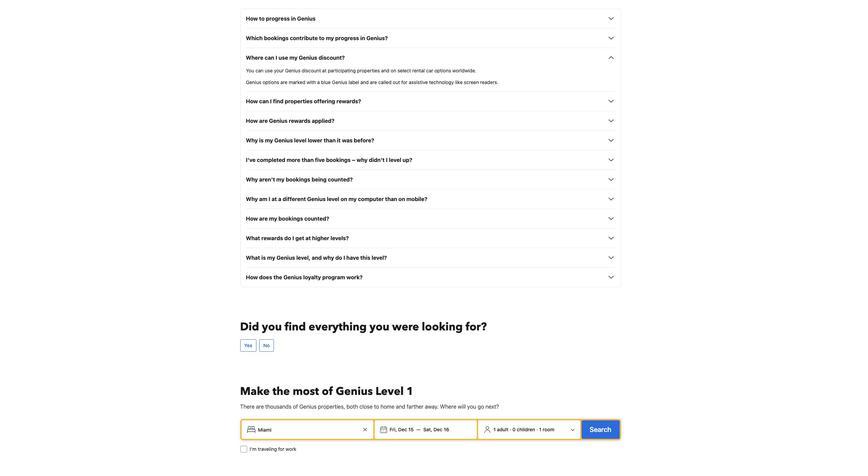Task type: vqa. For each thing, say whether or not it's contained in the screenshot.
of
yes



Task type: describe. For each thing, give the bounding box(es) containing it.
bookings down "different"
[[279, 216, 303, 222]]

0 horizontal spatial on
[[341, 196, 347, 203]]

—
[[416, 427, 421, 433]]

0 horizontal spatial level
[[294, 138, 307, 144]]

offering
[[314, 98, 335, 105]]

work
[[286, 447, 296, 453]]

2 · from the left
[[536, 427, 538, 433]]

you can use your genius discount at participating properties and on select rental car options worldwide.
[[246, 68, 476, 74]]

0 vertical spatial a
[[317, 80, 320, 85]]

0
[[513, 427, 516, 433]]

completed
[[257, 157, 285, 163]]

1 horizontal spatial for
[[401, 80, 408, 85]]

farther
[[407, 404, 424, 411]]

where inside dropdown button
[[246, 55, 263, 61]]

how for how does the genius loyalty program work?
[[246, 275, 258, 281]]

level,
[[296, 255, 311, 261]]

lower
[[308, 138, 322, 144]]

how for how can i find properties offering rewards?
[[246, 98, 258, 105]]

Where are you going? field
[[255, 424, 361, 437]]

marked
[[289, 80, 305, 85]]

1 horizontal spatial level
[[327, 196, 339, 203]]

how for how to progress in genius
[[246, 16, 258, 22]]

use inside dropdown button
[[279, 55, 288, 61]]

of for thousands
[[293, 404, 298, 411]]

before?
[[354, 138, 374, 144]]

are for how are my bookings counted?
[[259, 216, 268, 222]]

genius up both
[[336, 385, 373, 400]]

fri,
[[390, 427, 397, 433]]

fri, dec 15 button
[[387, 424, 416, 437]]

you
[[246, 68, 254, 74]]

how are my bookings counted?
[[246, 216, 329, 222]]

was
[[342, 138, 353, 144]]

genius down you
[[246, 80, 261, 85]]

there
[[240, 404, 255, 411]]

both
[[347, 404, 358, 411]]

worldwide.
[[452, 68, 476, 74]]

applied?
[[312, 118, 334, 124]]

yes button
[[240, 340, 256, 352]]

properties inside how can i find properties offering rewards? dropdown button
[[285, 98, 313, 105]]

label
[[349, 80, 359, 85]]

i right didn't
[[386, 157, 388, 163]]

out
[[393, 80, 400, 85]]

bookings down the how to progress in genius
[[264, 35, 289, 41]]

15
[[408, 427, 414, 433]]

which
[[246, 35, 263, 41]]

most
[[293, 385, 319, 400]]

1 vertical spatial why
[[323, 255, 334, 261]]

1 horizontal spatial find
[[285, 320, 306, 335]]

are for how are genius rewards applied?
[[259, 118, 268, 124]]

and up called
[[381, 68, 389, 74]]

what for what rewards do i get at higher levels?
[[246, 236, 260, 242]]

why is my genius level lower than it was before? button
[[246, 137, 615, 145]]

no
[[263, 343, 270, 349]]

genius up contribute
[[297, 16, 316, 22]]

what is my genius level, and why do i have this level?
[[246, 255, 387, 261]]

get
[[295, 236, 304, 242]]

is for why
[[259, 138, 264, 144]]

i've
[[246, 157, 256, 163]]

program
[[322, 275, 345, 281]]

readers.
[[480, 80, 498, 85]]

the inside dropdown button
[[274, 275, 282, 281]]

my right aren't
[[276, 177, 284, 183]]

1 vertical spatial level
[[389, 157, 401, 163]]

how to progress in genius
[[246, 16, 316, 22]]

this
[[360, 255, 370, 261]]

i left have
[[344, 255, 345, 261]]

work?
[[347, 275, 363, 281]]

1 horizontal spatial 1
[[494, 427, 496, 433]]

didn't
[[369, 157, 385, 163]]

can for you
[[256, 68, 264, 74]]

computer
[[358, 196, 384, 203]]

my inside dropdown button
[[289, 55, 298, 61]]

what rewards do i get at higher levels?
[[246, 236, 349, 242]]

does
[[259, 275, 272, 281]]

16
[[444, 427, 449, 433]]

1 horizontal spatial you
[[370, 320, 389, 335]]

why am i at a different genius level on my computer than on mobile?
[[246, 196, 427, 203]]

genius left level,
[[277, 255, 295, 261]]

select
[[398, 68, 411, 74]]

how does the genius loyalty program work? button
[[246, 274, 615, 282]]

1 horizontal spatial properties
[[357, 68, 380, 74]]

i up how are genius rewards applied?
[[270, 98, 272, 105]]

where can i use my genius discount? button
[[246, 54, 615, 62]]

0 horizontal spatial than
[[302, 157, 314, 163]]

how does the genius loyalty program work?
[[246, 275, 363, 281]]

mobile?
[[406, 196, 427, 203]]

0 vertical spatial why
[[357, 157, 368, 163]]

how can i find properties offering rewards? button
[[246, 97, 615, 106]]

at inside dropdown button
[[306, 236, 311, 242]]

i'm traveling for work
[[250, 447, 296, 453]]

genius inside dropdown button
[[299, 55, 317, 61]]

bookings up "different"
[[286, 177, 310, 183]]

close
[[359, 404, 373, 411]]

make the most of genius level 1
[[240, 385, 414, 400]]

it
[[337, 138, 341, 144]]

participating
[[328, 68, 356, 74]]

2 horizontal spatial to
[[374, 404, 379, 411]]

what is my genius level, and why do i have this level? button
[[246, 254, 615, 262]]

genius down most
[[299, 404, 317, 411]]

genius down the being
[[307, 196, 326, 203]]

properties,
[[318, 404, 345, 411]]

1 vertical spatial the
[[273, 385, 290, 400]]

genius?
[[367, 35, 388, 41]]

where can i use my genius discount?
[[246, 55, 345, 61]]

being
[[312, 177, 327, 183]]

0 horizontal spatial use
[[265, 68, 273, 74]]

why for why is my genius level lower than it was before?
[[246, 138, 258, 144]]

1 horizontal spatial on
[[391, 68, 396, 74]]

why for why aren't my bookings being counted?
[[246, 177, 258, 183]]

my up does on the left bottom of the page
[[267, 255, 275, 261]]

rewards inside dropdown button
[[261, 236, 283, 242]]

my up what rewards do i get at higher levels?
[[269, 216, 277, 222]]

sat,
[[423, 427, 432, 433]]

called
[[378, 80, 392, 85]]

how for how are genius rewards applied?
[[246, 118, 258, 124]]

search
[[590, 426, 611, 434]]

1 horizontal spatial to
[[319, 35, 325, 41]]

loyalty
[[303, 275, 321, 281]]

yes
[[244, 343, 252, 349]]

can for how
[[259, 98, 269, 105]]

and right label
[[360, 80, 369, 85]]

blue
[[321, 80, 331, 85]]



Task type: locate. For each thing, give the bounding box(es) containing it.
options up technology
[[435, 68, 451, 74]]

1 horizontal spatial than
[[324, 138, 336, 144]]

0 vertical spatial the
[[274, 275, 282, 281]]

1 dec from the left
[[398, 427, 407, 433]]

can right you
[[256, 68, 264, 74]]

and
[[381, 68, 389, 74], [360, 80, 369, 85], [312, 255, 322, 261], [396, 404, 405, 411]]

car
[[426, 68, 433, 74]]

how inside "dropdown button"
[[246, 118, 258, 124]]

and inside dropdown button
[[312, 255, 322, 261]]

can inside dropdown button
[[265, 55, 274, 61]]

traveling
[[258, 447, 277, 453]]

next?
[[486, 404, 499, 411]]

for
[[401, 80, 408, 85], [278, 447, 284, 453]]

2 dec from the left
[[434, 427, 443, 433]]

·
[[510, 427, 511, 433], [536, 427, 538, 433]]

2 how from the top
[[246, 98, 258, 105]]

0 vertical spatial is
[[259, 138, 264, 144]]

is up completed
[[259, 138, 264, 144]]

1 vertical spatial progress
[[335, 35, 359, 41]]

why is my genius level lower than it was before?
[[246, 138, 374, 144]]

how to progress in genius button
[[246, 15, 615, 23]]

on left computer
[[341, 196, 347, 203]]

rewards down how can i find properties offering rewards?
[[289, 118, 311, 124]]

were
[[392, 320, 419, 335]]

genius down 'participating'
[[332, 80, 347, 85]]

have
[[346, 255, 359, 261]]

1 left 'adult'
[[494, 427, 496, 433]]

3 why from the top
[[246, 196, 258, 203]]

0 horizontal spatial options
[[263, 80, 279, 85]]

0 horizontal spatial progress
[[266, 16, 290, 22]]

you left "go"
[[467, 404, 476, 411]]

my down contribute
[[289, 55, 298, 61]]

and right level,
[[312, 255, 322, 261]]

are for there are thousands of genius properties, both close to home and farther away. where will you go next?
[[256, 404, 264, 411]]

i'm
[[250, 447, 257, 453]]

1 for 1 adult · 0 children · 1 room
[[539, 427, 541, 433]]

0 vertical spatial counted?
[[328, 177, 353, 183]]

1 vertical spatial at
[[272, 196, 277, 203]]

do left have
[[335, 255, 342, 261]]

for right out
[[401, 80, 408, 85]]

i inside dropdown button
[[292, 236, 294, 242]]

is up does on the left bottom of the page
[[261, 255, 266, 261]]

you up no
[[262, 320, 282, 335]]

1 · from the left
[[510, 427, 511, 433]]

why am i at a different genius level on my computer than on mobile? button
[[246, 195, 615, 204]]

0 vertical spatial find
[[273, 98, 284, 105]]

why aren't my bookings being counted? button
[[246, 176, 615, 184]]

the
[[274, 275, 282, 281], [273, 385, 290, 400]]

at inside dropdown button
[[272, 196, 277, 203]]

my
[[326, 35, 334, 41], [289, 55, 298, 61], [265, 138, 273, 144], [276, 177, 284, 183], [349, 196, 357, 203], [269, 216, 277, 222], [267, 255, 275, 261]]

0 vertical spatial options
[[435, 68, 451, 74]]

0 horizontal spatial to
[[259, 16, 265, 22]]

1 vertical spatial counted?
[[304, 216, 329, 222]]

0 vertical spatial why
[[246, 138, 258, 144]]

0 vertical spatial to
[[259, 16, 265, 22]]

0 vertical spatial rewards
[[289, 118, 311, 124]]

2 vertical spatial level
[[327, 196, 339, 203]]

options down the your at the top
[[263, 80, 279, 85]]

i
[[276, 55, 277, 61], [270, 98, 272, 105], [386, 157, 388, 163], [269, 196, 270, 203], [292, 236, 294, 242], [344, 255, 345, 261]]

0 horizontal spatial why
[[323, 255, 334, 261]]

can up how are genius rewards applied?
[[259, 98, 269, 105]]

higher
[[312, 236, 329, 242]]

screen
[[464, 80, 479, 85]]

1 vertical spatial options
[[263, 80, 279, 85]]

in up contribute
[[291, 16, 296, 22]]

0 vertical spatial use
[[279, 55, 288, 61]]

for left work
[[278, 447, 284, 453]]

discount
[[302, 68, 321, 74]]

2 horizontal spatial on
[[399, 196, 405, 203]]

2 what from the top
[[246, 255, 260, 261]]

do inside dropdown button
[[335, 255, 342, 261]]

1 vertical spatial is
[[261, 255, 266, 261]]

0 horizontal spatial of
[[293, 404, 298, 411]]

2 horizontal spatial at
[[322, 68, 327, 74]]

genius
[[297, 16, 316, 22], [299, 55, 317, 61], [285, 68, 301, 74], [246, 80, 261, 85], [332, 80, 347, 85], [269, 118, 288, 124], [274, 138, 293, 144], [307, 196, 326, 203], [277, 255, 295, 261], [284, 275, 302, 281], [336, 385, 373, 400], [299, 404, 317, 411]]

why left aren't
[[246, 177, 258, 183]]

on
[[391, 68, 396, 74], [341, 196, 347, 203], [399, 196, 405, 203]]

a inside dropdown button
[[278, 196, 281, 203]]

1 vertical spatial do
[[335, 255, 342, 261]]

how are genius rewards applied? button
[[246, 117, 615, 125]]

more
[[287, 157, 300, 163]]

2 why from the top
[[246, 177, 258, 183]]

3 how from the top
[[246, 118, 258, 124]]

aren't
[[259, 177, 275, 183]]

genius options are marked with a blue genius label and are called out for assistive technology like screen readers.
[[246, 80, 498, 85]]

to right close
[[374, 404, 379, 411]]

0 horizontal spatial properties
[[285, 98, 313, 105]]

1 horizontal spatial use
[[279, 55, 288, 61]]

0 horizontal spatial in
[[291, 16, 296, 22]]

where left will
[[440, 404, 456, 411]]

0 vertical spatial do
[[284, 236, 291, 242]]

to up which
[[259, 16, 265, 22]]

on left select
[[391, 68, 396, 74]]

a right with
[[317, 80, 320, 85]]

at right am
[[272, 196, 277, 203]]

1 why from the top
[[246, 138, 258, 144]]

assistive
[[409, 80, 428, 85]]

how for how are my bookings counted?
[[246, 216, 258, 222]]

counted?
[[328, 177, 353, 183], [304, 216, 329, 222]]

i up the your at the top
[[276, 55, 277, 61]]

genius down how are genius rewards applied?
[[274, 138, 293, 144]]

1 vertical spatial why
[[246, 177, 258, 183]]

do left get
[[284, 236, 291, 242]]

at
[[322, 68, 327, 74], [272, 196, 277, 203], [306, 236, 311, 242]]

which bookings contribute to my progress in genius? button
[[246, 34, 615, 42]]

counted? up why am i at a different genius level on my computer than on mobile? at the left top
[[328, 177, 353, 183]]

1 vertical spatial find
[[285, 320, 306, 335]]

how are genius rewards applied?
[[246, 118, 334, 124]]

0 horizontal spatial at
[[272, 196, 277, 203]]

what rewards do i get at higher levels? button
[[246, 235, 615, 243]]

bookings left –
[[326, 157, 351, 163]]

rewards inside "dropdown button"
[[289, 118, 311, 124]]

my up completed
[[265, 138, 273, 144]]

than right computer
[[385, 196, 397, 203]]

you left were
[[370, 320, 389, 335]]

the right does on the left bottom of the page
[[274, 275, 282, 281]]

0 horizontal spatial 1
[[407, 385, 414, 400]]

1 how from the top
[[246, 16, 258, 22]]

progress inside "how to progress in genius" dropdown button
[[266, 16, 290, 22]]

of
[[322, 385, 333, 400], [293, 404, 298, 411]]

where up you
[[246, 55, 263, 61]]

2 horizontal spatial you
[[467, 404, 476, 411]]

1 horizontal spatial at
[[306, 236, 311, 242]]

your
[[274, 68, 284, 74]]

did you find everything you were looking for?
[[240, 320, 487, 335]]

i left get
[[292, 236, 294, 242]]

rewards
[[289, 118, 311, 124], [261, 236, 283, 242]]

am
[[259, 196, 267, 203]]

genius left loyalty
[[284, 275, 302, 281]]

than left five
[[302, 157, 314, 163]]

1 horizontal spatial in
[[360, 35, 365, 41]]

do inside dropdown button
[[284, 236, 291, 242]]

2 horizontal spatial 1
[[539, 427, 541, 433]]

find inside dropdown button
[[273, 98, 284, 105]]

1 horizontal spatial where
[[440, 404, 456, 411]]

0 horizontal spatial rewards
[[261, 236, 283, 242]]

1 for make the most of genius level 1
[[407, 385, 414, 400]]

is for what
[[261, 255, 266, 261]]

a left "different"
[[278, 196, 281, 203]]

0 horizontal spatial find
[[273, 98, 284, 105]]

1 horizontal spatial dec
[[434, 427, 443, 433]]

on left mobile?
[[399, 196, 405, 203]]

1 horizontal spatial a
[[317, 80, 320, 85]]

properties down marked
[[285, 98, 313, 105]]

why up the program
[[323, 255, 334, 261]]

0 vertical spatial at
[[322, 68, 327, 74]]

did
[[240, 320, 259, 335]]

of right "thousands"
[[293, 404, 298, 411]]

why up i've
[[246, 138, 258, 144]]

2 vertical spatial at
[[306, 236, 311, 242]]

1 left room
[[539, 427, 541, 433]]

0 horizontal spatial where
[[246, 55, 263, 61]]

discount?
[[319, 55, 345, 61]]

why aren't my bookings being counted?
[[246, 177, 353, 183]]

0 horizontal spatial for
[[278, 447, 284, 453]]

0 vertical spatial what
[[246, 236, 260, 242]]

rental
[[412, 68, 425, 74]]

5 how from the top
[[246, 275, 258, 281]]

1 adult · 0 children · 1 room button
[[481, 424, 577, 437]]

five
[[315, 157, 325, 163]]

1 adult · 0 children · 1 room
[[494, 427, 554, 433]]

adult
[[497, 427, 509, 433]]

rewards?
[[337, 98, 361, 105]]

than left it
[[324, 138, 336, 144]]

i inside dropdown button
[[276, 55, 277, 61]]

1 horizontal spatial of
[[322, 385, 333, 400]]

fri, dec 15 — sat, dec 16
[[390, 427, 449, 433]]

0 vertical spatial of
[[322, 385, 333, 400]]

progress inside "which bookings contribute to my progress in genius?" dropdown button
[[335, 35, 359, 41]]

1 vertical spatial in
[[360, 35, 365, 41]]

of up properties,
[[322, 385, 333, 400]]

why for why am i at a different genius level on my computer than on mobile?
[[246, 196, 258, 203]]

1
[[407, 385, 414, 400], [494, 427, 496, 433], [539, 427, 541, 433]]

2 vertical spatial why
[[246, 196, 258, 203]]

how can i find properties offering rewards?
[[246, 98, 361, 105]]

and right home
[[396, 404, 405, 411]]

what inside dropdown button
[[246, 236, 260, 242]]

1 vertical spatial a
[[278, 196, 281, 203]]

1 vertical spatial use
[[265, 68, 273, 74]]

technology
[[429, 80, 454, 85]]

1 vertical spatial of
[[293, 404, 298, 411]]

to right contribute
[[319, 35, 325, 41]]

4 how from the top
[[246, 216, 258, 222]]

sat, dec 16 button
[[421, 424, 452, 437]]

which bookings contribute to my progress in genius?
[[246, 35, 388, 41]]

0 vertical spatial where
[[246, 55, 263, 61]]

in left the genius?
[[360, 35, 365, 41]]

use left the your at the top
[[265, 68, 273, 74]]

of for most
[[322, 385, 333, 400]]

are
[[280, 80, 287, 85], [370, 80, 377, 85], [259, 118, 268, 124], [259, 216, 268, 222], [256, 404, 264, 411]]

1 horizontal spatial ·
[[536, 427, 538, 433]]

up?
[[403, 157, 412, 163]]

different
[[283, 196, 306, 203]]

0 horizontal spatial do
[[284, 236, 291, 242]]

0 vertical spatial for
[[401, 80, 408, 85]]

1 vertical spatial properties
[[285, 98, 313, 105]]

use
[[279, 55, 288, 61], [265, 68, 273, 74]]

2 horizontal spatial than
[[385, 196, 397, 203]]

0 vertical spatial level
[[294, 138, 307, 144]]

2 vertical spatial than
[[385, 196, 397, 203]]

at up blue
[[322, 68, 327, 74]]

1 what from the top
[[246, 236, 260, 242]]

my left computer
[[349, 196, 357, 203]]

i've completed more than five bookings – why didn't i level up?
[[246, 157, 412, 163]]

contribute
[[290, 35, 318, 41]]

like
[[455, 80, 463, 85]]

dec
[[398, 427, 407, 433], [434, 427, 443, 433]]

level
[[376, 385, 404, 400]]

genius inside "dropdown button"
[[269, 118, 288, 124]]

at right get
[[306, 236, 311, 242]]

0 horizontal spatial ·
[[510, 427, 511, 433]]

1 up farther
[[407, 385, 414, 400]]

search button
[[582, 421, 620, 440]]

bookings
[[264, 35, 289, 41], [326, 157, 351, 163], [286, 177, 310, 183], [279, 216, 303, 222]]

0 horizontal spatial dec
[[398, 427, 407, 433]]

are inside "dropdown button"
[[259, 118, 268, 124]]

1 vertical spatial for
[[278, 447, 284, 453]]

0 vertical spatial than
[[324, 138, 336, 144]]

do
[[284, 236, 291, 242], [335, 255, 342, 261]]

0 horizontal spatial a
[[278, 196, 281, 203]]

properties up genius options are marked with a blue genius label and are called out for assistive technology like screen readers.
[[357, 68, 380, 74]]

1 vertical spatial what
[[246, 255, 260, 261]]

0 horizontal spatial you
[[262, 320, 282, 335]]

use up the your at the top
[[279, 55, 288, 61]]

home
[[381, 404, 395, 411]]

to
[[259, 16, 265, 22], [319, 35, 325, 41], [374, 404, 379, 411]]

2 vertical spatial to
[[374, 404, 379, 411]]

thousands
[[265, 404, 291, 411]]

1 horizontal spatial options
[[435, 68, 451, 74]]

–
[[352, 157, 355, 163]]

why left am
[[246, 196, 258, 203]]

everything
[[309, 320, 367, 335]]

· left '0'
[[510, 427, 511, 433]]

genius up discount
[[299, 55, 317, 61]]

why right –
[[357, 157, 368, 163]]

the up "thousands"
[[273, 385, 290, 400]]

what inside dropdown button
[[246, 255, 260, 261]]

0 vertical spatial can
[[265, 55, 274, 61]]

i right am
[[269, 196, 270, 203]]

are inside dropdown button
[[259, 216, 268, 222]]

away.
[[425, 404, 439, 411]]

genius up marked
[[285, 68, 301, 74]]

can inside dropdown button
[[259, 98, 269, 105]]

2 vertical spatial can
[[259, 98, 269, 105]]

dec left 15
[[398, 427, 407, 433]]

1 vertical spatial where
[[440, 404, 456, 411]]

0 vertical spatial properties
[[357, 68, 380, 74]]

0 vertical spatial progress
[[266, 16, 290, 22]]

what for what is my genius level, and why do i have this level?
[[246, 255, 260, 261]]

1 vertical spatial rewards
[[261, 236, 283, 242]]

· right children
[[536, 427, 538, 433]]

can up the your at the top
[[265, 55, 274, 61]]

1 horizontal spatial progress
[[335, 35, 359, 41]]

there are thousands of genius properties, both close to home and farther away. where will you go next?
[[240, 404, 499, 411]]

2 horizontal spatial level
[[389, 157, 401, 163]]

1 vertical spatial can
[[256, 68, 264, 74]]

dec left 16
[[434, 427, 443, 433]]

my up discount?
[[326, 35, 334, 41]]

1 vertical spatial to
[[319, 35, 325, 41]]

i've completed more than five bookings – why didn't i level up? button
[[246, 156, 615, 164]]

1 horizontal spatial why
[[357, 157, 368, 163]]

with
[[307, 80, 316, 85]]

counted? up higher
[[304, 216, 329, 222]]

genius down how can i find properties offering rewards?
[[269, 118, 288, 124]]

0 vertical spatial in
[[291, 16, 296, 22]]

rewards down the how are my bookings counted?
[[261, 236, 283, 242]]

make
[[240, 385, 270, 400]]

1 horizontal spatial rewards
[[289, 118, 311, 124]]

can for where
[[265, 55, 274, 61]]

how
[[246, 16, 258, 22], [246, 98, 258, 105], [246, 118, 258, 124], [246, 216, 258, 222], [246, 275, 258, 281]]



